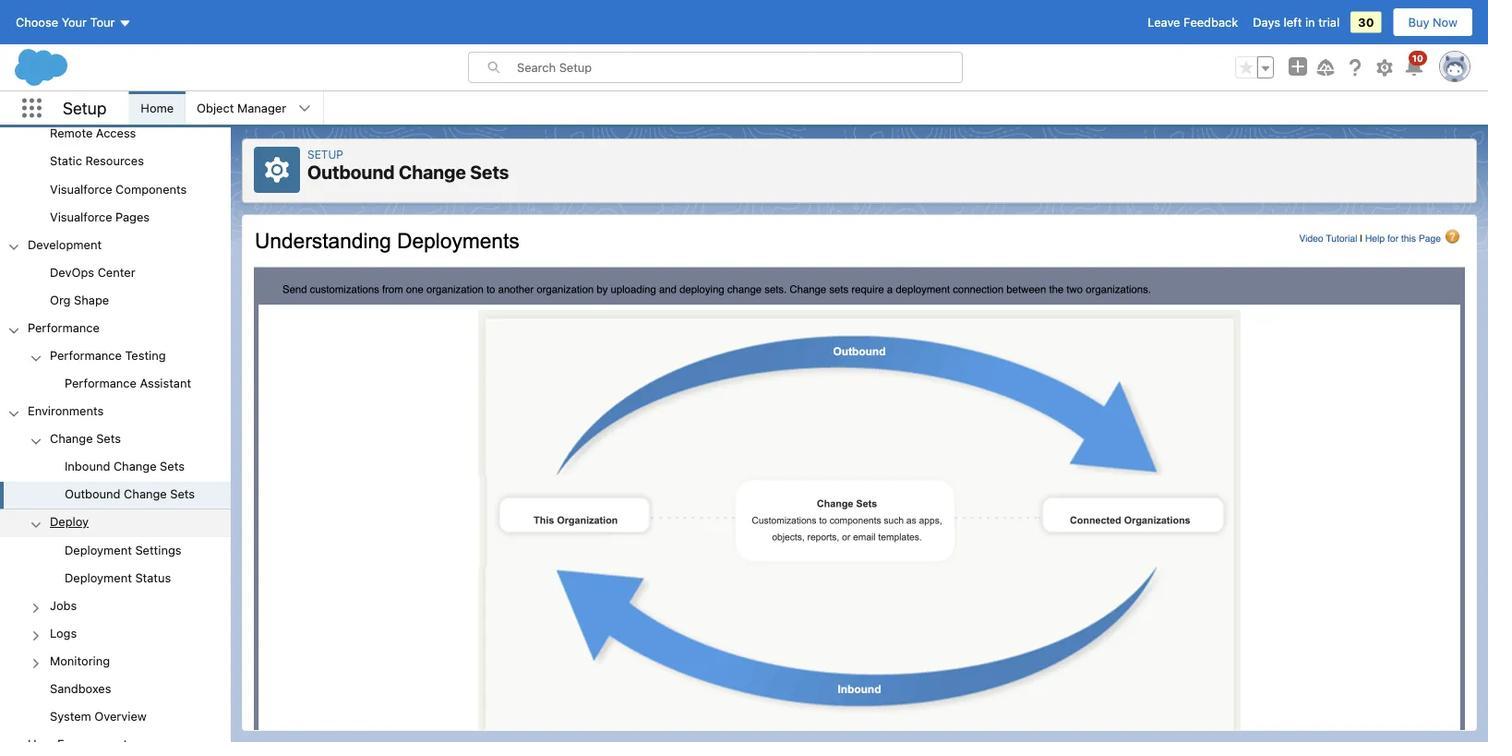Task type: describe. For each thing, give the bounding box(es) containing it.
deployment status
[[65, 570, 171, 584]]

static
[[50, 154, 82, 168]]

group for deploy
[[0, 537, 231, 593]]

sandboxes
[[50, 682, 111, 695]]

system overview
[[50, 709, 147, 723]]

pages
[[116, 209, 150, 223]]

performance assistant
[[65, 376, 191, 390]]

components
[[116, 182, 187, 196]]

performance tree item
[[0, 315, 231, 398]]

visualforce pages link
[[50, 209, 150, 226]]

devops
[[50, 265, 94, 279]]

sets inside outbound change sets link
[[170, 487, 195, 501]]

choose
[[16, 15, 58, 29]]

performance for performance assistant
[[65, 376, 137, 390]]

performance testing link
[[50, 348, 166, 365]]

system
[[50, 709, 91, 723]]

sets inside change sets link
[[96, 432, 121, 445]]

development link
[[28, 237, 102, 254]]

buy now button
[[1393, 7, 1474, 37]]

group containing remote access
[[0, 0, 231, 232]]

settings
[[135, 543, 181, 557]]

devops center
[[50, 265, 135, 279]]

remote access
[[50, 126, 136, 140]]

home link
[[130, 91, 185, 125]]

status
[[135, 570, 171, 584]]

development
[[28, 237, 102, 251]]

days left in trial
[[1253, 15, 1340, 29]]

deploy
[[50, 515, 89, 529]]

monitoring
[[50, 654, 110, 668]]

days
[[1253, 15, 1281, 29]]

group for development
[[0, 259, 231, 315]]

visualforce pages
[[50, 209, 150, 223]]

outbound change sets tree item
[[0, 482, 231, 509]]

sets inside inbound change sets link
[[160, 459, 185, 473]]

setup outbound change sets
[[307, 148, 509, 183]]

10 button
[[1403, 51, 1427, 78]]

system overview link
[[50, 709, 147, 726]]

performance assistant link
[[65, 376, 191, 393]]

shape
[[74, 293, 109, 307]]

monitoring link
[[50, 654, 110, 670]]

logs link
[[50, 626, 77, 643]]

30
[[1358, 15, 1374, 29]]

leave
[[1148, 15, 1180, 29]]

change sets link
[[50, 432, 121, 448]]

object manager link
[[186, 91, 297, 125]]

outbound change sets
[[65, 487, 195, 501]]

logs
[[50, 626, 77, 640]]

assistant
[[140, 376, 191, 390]]

access
[[96, 126, 136, 140]]

deploy link
[[50, 515, 89, 532]]



Task type: vqa. For each thing, say whether or not it's contained in the screenshot.
Service link
no



Task type: locate. For each thing, give the bounding box(es) containing it.
deploy tree item
[[0, 509, 231, 593]]

setup for setup
[[63, 98, 107, 118]]

1 horizontal spatial outbound
[[307, 161, 395, 183]]

performance for performance link
[[28, 321, 100, 334]]

manager
[[237, 101, 286, 115]]

deployment settings
[[65, 543, 181, 557]]

1 vertical spatial visualforce
[[50, 209, 112, 223]]

leave feedback link
[[1148, 15, 1238, 29]]

deployment for deployment status
[[65, 570, 132, 584]]

deployment status link
[[65, 570, 171, 587]]

group containing inbound change sets
[[0, 454, 231, 509]]

setup link
[[307, 148, 343, 161]]

inbound
[[65, 459, 110, 473]]

10
[[1412, 53, 1424, 63]]

feedback
[[1184, 15, 1238, 29]]

performance for performance testing
[[50, 348, 122, 362]]

visualforce for visualforce components
[[50, 182, 112, 196]]

1 vertical spatial performance
[[50, 348, 122, 362]]

group
[[0, 0, 231, 232], [1235, 56, 1274, 78], [0, 259, 231, 315], [0, 426, 231, 732], [0, 454, 231, 509], [0, 537, 231, 593]]

group for change sets
[[0, 454, 231, 509]]

0 vertical spatial deployment
[[65, 543, 132, 557]]

static resources link
[[50, 154, 144, 171]]

performance testing
[[50, 348, 166, 362]]

0 horizontal spatial outbound
[[65, 487, 121, 501]]

outbound inside setup outbound change sets
[[307, 161, 395, 183]]

1 vertical spatial setup
[[307, 148, 343, 161]]

performance down performance link
[[50, 348, 122, 362]]

sets
[[470, 161, 509, 183], [96, 432, 121, 445], [160, 459, 185, 473], [170, 487, 195, 501]]

visualforce
[[50, 182, 112, 196], [50, 209, 112, 223]]

performance down performance testing link
[[65, 376, 137, 390]]

setup for setup outbound change sets
[[307, 148, 343, 161]]

object manager
[[197, 101, 286, 115]]

setup inside setup outbound change sets
[[307, 148, 343, 161]]

inbound change sets
[[65, 459, 185, 473]]

development tree item
[[0, 232, 231, 315]]

change sets
[[50, 432, 121, 445]]

outbound change sets link
[[65, 487, 195, 504]]

group containing devops center
[[0, 259, 231, 315]]

sets inside setup outbound change sets
[[470, 161, 509, 183]]

1 deployment from the top
[[65, 543, 132, 557]]

outbound inside tree item
[[65, 487, 121, 501]]

deployment for deployment settings
[[65, 543, 132, 557]]

choose your tour
[[16, 15, 115, 29]]

trial
[[1319, 15, 1340, 29]]

deployment
[[65, 543, 132, 557], [65, 570, 132, 584]]

deployment settings link
[[65, 543, 181, 559]]

2 visualforce from the top
[[50, 209, 112, 223]]

inbound change sets link
[[65, 459, 185, 476]]

change sets tree item
[[0, 426, 231, 509]]

sandboxes link
[[50, 682, 111, 698]]

outbound down inbound
[[65, 487, 121, 501]]

group containing deployment settings
[[0, 537, 231, 593]]

environments
[[28, 404, 104, 418]]

org
[[50, 293, 71, 307]]

Search Setup text field
[[517, 53, 962, 82]]

performance
[[28, 321, 100, 334], [50, 348, 122, 362], [65, 376, 137, 390]]

left
[[1284, 15, 1302, 29]]

in
[[1305, 15, 1315, 29]]

1 visualforce from the top
[[50, 182, 112, 196]]

0 vertical spatial performance
[[28, 321, 100, 334]]

performance link
[[28, 321, 100, 337]]

0 horizontal spatial setup
[[63, 98, 107, 118]]

outbound
[[307, 161, 395, 183], [65, 487, 121, 501]]

visualforce for visualforce pages
[[50, 209, 112, 223]]

deployment up deployment status
[[65, 543, 132, 557]]

buy now
[[1408, 15, 1458, 29]]

environments link
[[28, 404, 104, 421]]

buy
[[1408, 15, 1430, 29]]

group for environments
[[0, 426, 231, 732]]

org shape link
[[50, 293, 109, 309]]

setup
[[63, 98, 107, 118], [307, 148, 343, 161]]

2 vertical spatial performance
[[65, 376, 137, 390]]

jobs link
[[50, 598, 77, 615]]

visualforce components
[[50, 182, 187, 196]]

object
[[197, 101, 234, 115]]

now
[[1433, 15, 1458, 29]]

0 vertical spatial outbound
[[307, 161, 395, 183]]

static resources
[[50, 154, 144, 168]]

0 vertical spatial setup
[[63, 98, 107, 118]]

change inside setup outbound change sets
[[399, 161, 466, 183]]

performance testing tree item
[[0, 343, 231, 398]]

deployment down the deployment settings link at the left bottom of the page
[[65, 570, 132, 584]]

group containing change sets
[[0, 426, 231, 732]]

center
[[98, 265, 135, 279]]

tour
[[90, 15, 115, 29]]

remote access link
[[50, 126, 136, 143]]

remote
[[50, 126, 93, 140]]

1 horizontal spatial setup
[[307, 148, 343, 161]]

visualforce down static resources link
[[50, 182, 112, 196]]

overview
[[95, 709, 147, 723]]

change
[[399, 161, 466, 183], [50, 432, 93, 445], [113, 459, 157, 473], [124, 487, 167, 501]]

devops center link
[[50, 265, 135, 282]]

outbound down setup link
[[307, 161, 395, 183]]

your
[[62, 15, 87, 29]]

visualforce components link
[[50, 182, 187, 198]]

leave feedback
[[1148, 15, 1238, 29]]

home
[[141, 101, 174, 115]]

resources
[[85, 154, 144, 168]]

environments tree item
[[0, 398, 231, 732]]

0 vertical spatial visualforce
[[50, 182, 112, 196]]

choose your tour button
[[15, 7, 132, 37]]

jobs
[[50, 598, 77, 612]]

testing
[[125, 348, 166, 362]]

org shape
[[50, 293, 109, 307]]

visualforce up development
[[50, 209, 112, 223]]

1 vertical spatial outbound
[[65, 487, 121, 501]]

1 vertical spatial deployment
[[65, 570, 132, 584]]

performance down org
[[28, 321, 100, 334]]

2 deployment from the top
[[65, 570, 132, 584]]



